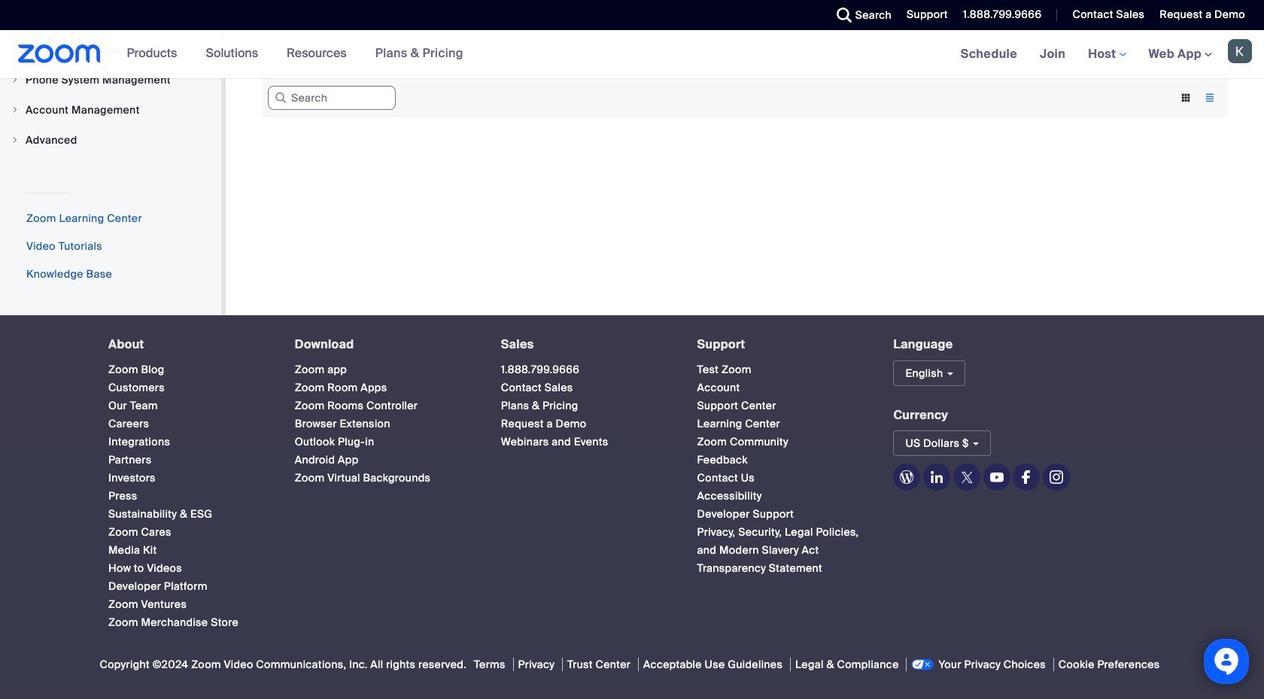 Task type: vqa. For each thing, say whether or not it's contained in the screenshot.
"CLEAR STYLE" image
no



Task type: locate. For each thing, give the bounding box(es) containing it.
1 vertical spatial menu item
[[0, 96, 221, 124]]

product information navigation
[[116, 30, 475, 78]]

2 menu item from the top
[[0, 96, 221, 124]]

0 vertical spatial menu item
[[0, 65, 221, 94]]

menu item
[[0, 65, 221, 94], [0, 96, 221, 124], [0, 126, 221, 154]]

2 vertical spatial right image
[[11, 135, 20, 144]]

3 heading from the left
[[501, 338, 670, 351]]

Search text field
[[268, 86, 396, 110]]

profile picture image
[[1228, 39, 1252, 63]]

heading
[[108, 338, 268, 351], [295, 338, 474, 351], [501, 338, 670, 351], [697, 338, 866, 351]]

4 heading from the left
[[697, 338, 866, 351]]

right image
[[11, 75, 20, 84], [11, 105, 20, 114], [11, 135, 20, 144]]

banner
[[0, 30, 1264, 79]]

meetings navigation
[[949, 30, 1264, 79]]

1 vertical spatial right image
[[11, 105, 20, 114]]

0 vertical spatial right image
[[11, 75, 20, 84]]

2 vertical spatial menu item
[[0, 126, 221, 154]]



Task type: describe. For each thing, give the bounding box(es) containing it.
1 menu item from the top
[[0, 65, 221, 94]]

1 right image from the top
[[11, 75, 20, 84]]

1 heading from the left
[[108, 338, 268, 351]]

zoom logo image
[[18, 44, 101, 63]]

list mode, selected image
[[1198, 91, 1222, 105]]

2 right image from the top
[[11, 105, 20, 114]]

admin menu menu
[[0, 0, 221, 156]]

3 right image from the top
[[11, 135, 20, 144]]

grid mode, not selected image
[[1174, 91, 1198, 105]]

2 heading from the left
[[295, 338, 474, 351]]

3 menu item from the top
[[0, 126, 221, 154]]



